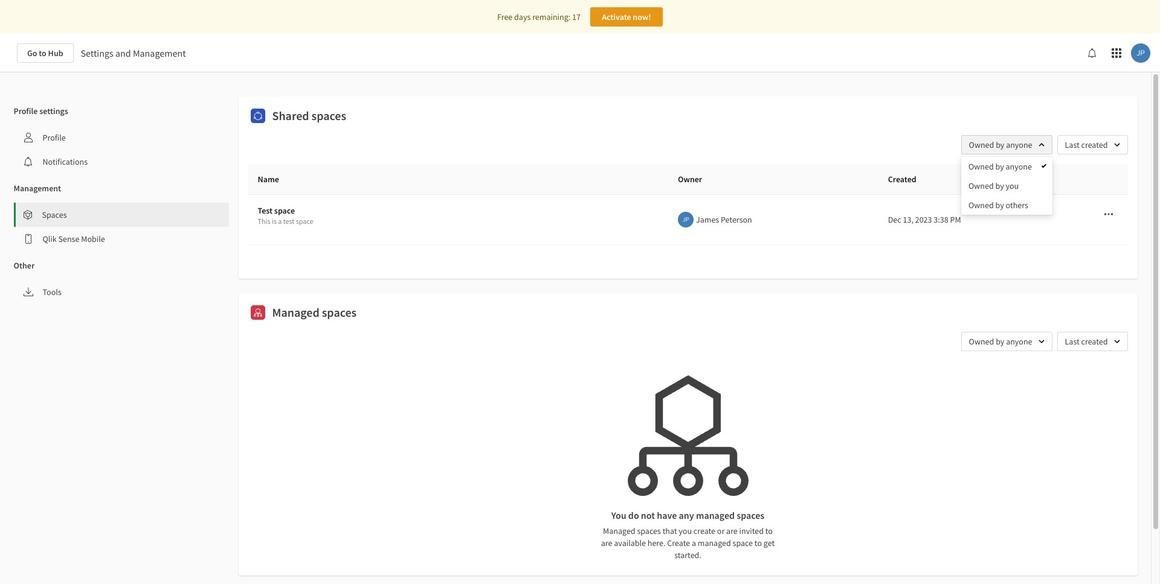 Task type: vqa. For each thing, say whether or not it's contained in the screenshot.
Notifications
yes



Task type: describe. For each thing, give the bounding box(es) containing it.
go to hub
[[27, 48, 63, 59]]

spaces link
[[15, 203, 229, 227]]

13,
[[903, 214, 914, 225]]

name
[[258, 174, 279, 185]]

go
[[27, 48, 37, 59]]

have
[[657, 510, 677, 522]]

settings
[[39, 106, 68, 117]]

1 vertical spatial to
[[765, 526, 773, 537]]

a inside test space this is a test space
[[278, 217, 282, 226]]

owned inside owned by anyone field
[[969, 140, 994, 150]]

not
[[641, 510, 655, 522]]

0 vertical spatial managed
[[272, 305, 320, 320]]

managed inside you do not have any managed spaces managed spaces that you create or are invited to are available here. create a managed space to get started.
[[603, 526, 635, 537]]

do
[[628, 510, 639, 522]]

spaces
[[42, 210, 67, 221]]

you do not have any managed spaces managed spaces that you create or are invited to are available here. create a managed space to get started.
[[601, 510, 775, 561]]

you inside you do not have any managed spaces managed spaces that you create or are invited to are available here. create a managed space to get started.
[[679, 526, 692, 537]]

other
[[14, 260, 35, 271]]

more actions element
[[1089, 164, 1128, 195]]

1 horizontal spatial space
[[296, 217, 313, 226]]

4 owned from the top
[[969, 200, 994, 211]]

notifications link
[[14, 150, 229, 174]]

0 vertical spatial you
[[1006, 181, 1019, 192]]

others
[[1006, 200, 1028, 211]]

activate now!
[[602, 11, 651, 22]]

1 horizontal spatial management
[[133, 47, 186, 59]]

test
[[258, 205, 273, 216]]

a inside you do not have any managed spaces managed spaces that you create or are invited to are available here. create a managed space to get started.
[[692, 538, 696, 549]]

qlik sense mobile
[[43, 234, 105, 245]]

created
[[888, 174, 916, 185]]

tools link
[[14, 280, 229, 305]]

owned by you
[[969, 181, 1019, 192]]

free days remaining: 17
[[497, 11, 581, 22]]

1 horizontal spatial are
[[726, 526, 738, 537]]

by inside owned by anyone field
[[996, 140, 1005, 150]]

mobile
[[81, 234, 105, 245]]

peterson
[[721, 214, 752, 225]]

and
[[115, 47, 131, 59]]

0 horizontal spatial are
[[601, 538, 612, 549]]

2 vertical spatial to
[[755, 538, 762, 549]]

any
[[679, 510, 694, 522]]

activate
[[602, 11, 631, 22]]

anyone for owned by anyone field
[[1006, 140, 1032, 150]]

pm
[[950, 214, 961, 225]]

profile for profile settings
[[14, 106, 38, 117]]

0 horizontal spatial space
[[274, 205, 295, 216]]

free
[[497, 11, 513, 22]]

list box containing owned by anyone
[[961, 157, 1053, 215]]

profile for profile
[[43, 132, 66, 143]]

notifications
[[43, 157, 88, 167]]

activate now! link
[[590, 7, 663, 27]]



Task type: locate. For each thing, give the bounding box(es) containing it.
settings and management
[[81, 47, 186, 59]]

profile link
[[14, 126, 229, 150]]

1 vertical spatial managed
[[698, 538, 731, 549]]

1 horizontal spatial profile
[[43, 132, 66, 143]]

space down the 'invited'
[[733, 538, 753, 549]]

sense
[[58, 234, 79, 245]]

to right go on the left
[[39, 48, 46, 59]]

management up spaces
[[14, 183, 61, 194]]

you
[[611, 510, 626, 522]]

create
[[667, 538, 690, 549]]

dec 13, 2023 3:38 pm
[[888, 214, 961, 225]]

a right is
[[278, 217, 282, 226]]

owned by anyone inside field
[[969, 140, 1032, 150]]

by
[[996, 140, 1005, 150], [996, 161, 1004, 172], [996, 181, 1004, 192], [996, 200, 1004, 211]]

0 vertical spatial management
[[133, 47, 186, 59]]

1 vertical spatial a
[[692, 538, 696, 549]]

a up started.
[[692, 538, 696, 549]]

qlik
[[43, 234, 57, 245]]

owned by anyone
[[969, 140, 1032, 150], [969, 161, 1032, 172]]

hub
[[48, 48, 63, 59]]

0 vertical spatial owned by anyone
[[969, 140, 1032, 150]]

space inside you do not have any managed spaces managed spaces that you create or are invited to are available here. create a managed space to get started.
[[733, 538, 753, 549]]

1 horizontal spatial to
[[755, 538, 762, 549]]

settings
[[81, 47, 114, 59]]

shared spaces
[[272, 108, 346, 123]]

1 vertical spatial are
[[601, 538, 612, 549]]

2 horizontal spatial to
[[765, 526, 773, 537]]

2 vertical spatial space
[[733, 538, 753, 549]]

a
[[278, 217, 282, 226], [692, 538, 696, 549]]

1 vertical spatial space
[[296, 217, 313, 226]]

james peterson image
[[678, 212, 694, 228]]

3 owned from the top
[[969, 181, 994, 192]]

space up test
[[274, 205, 295, 216]]

space right test
[[296, 217, 313, 226]]

to up get
[[765, 526, 773, 537]]

managed up or
[[696, 510, 735, 522]]

to
[[39, 48, 46, 59], [765, 526, 773, 537], [755, 538, 762, 549]]

17
[[572, 11, 581, 22]]

managed spaces
[[272, 305, 357, 320]]

remaining:
[[532, 11, 571, 22]]

list box
[[961, 157, 1053, 215]]

1 owned from the top
[[969, 140, 994, 150]]

0 vertical spatial anyone
[[1006, 140, 1032, 150]]

1 owned by anyone from the top
[[969, 140, 1032, 150]]

2 owned from the top
[[969, 161, 994, 172]]

1 horizontal spatial a
[[692, 538, 696, 549]]

you
[[1006, 181, 1019, 192], [679, 526, 692, 537]]

anyone
[[1006, 140, 1032, 150], [1006, 161, 1032, 172]]

are right or
[[726, 526, 738, 537]]

1 vertical spatial owned by anyone
[[969, 161, 1032, 172]]

to left get
[[755, 538, 762, 549]]

go to hub link
[[17, 44, 73, 63]]

anyone down owned by anyone field
[[1006, 161, 1032, 172]]

get
[[764, 538, 775, 549]]

owner
[[678, 174, 702, 185]]

profile settings
[[14, 106, 68, 117]]

or
[[717, 526, 725, 537]]

managed
[[696, 510, 735, 522], [698, 538, 731, 549]]

shared
[[272, 108, 309, 123]]

0 vertical spatial managed
[[696, 510, 735, 522]]

1 vertical spatial managed
[[603, 526, 635, 537]]

are
[[726, 526, 738, 537], [601, 538, 612, 549]]

1 vertical spatial profile
[[43, 132, 66, 143]]

3:38
[[934, 214, 949, 225]]

qlik sense mobile link
[[14, 227, 229, 251]]

tools
[[43, 287, 61, 298]]

1 vertical spatial anyone
[[1006, 161, 1032, 172]]

this
[[258, 217, 270, 226]]

you up the create
[[679, 526, 692, 537]]

are left available
[[601, 538, 612, 549]]

managed down or
[[698, 538, 731, 549]]

management right and
[[133, 47, 186, 59]]

0 vertical spatial to
[[39, 48, 46, 59]]

2 horizontal spatial space
[[733, 538, 753, 549]]

started.
[[674, 550, 701, 561]]

test
[[283, 217, 295, 226]]

spaces
[[312, 108, 346, 123], [322, 305, 357, 320], [737, 510, 765, 522], [637, 526, 661, 537]]

owned by anyone for list box containing owned by anyone
[[969, 161, 1032, 172]]

0 vertical spatial profile
[[14, 106, 38, 117]]

anyone inside list box
[[1006, 161, 1032, 172]]

Owned by anyone field
[[961, 135, 1052, 155]]

0 horizontal spatial a
[[278, 217, 282, 226]]

0 horizontal spatial managed
[[272, 305, 320, 320]]

owned by anyone for owned by anyone field
[[969, 140, 1032, 150]]

james peterson
[[696, 214, 752, 225]]

profile
[[14, 106, 38, 117], [43, 132, 66, 143]]

dec
[[888, 214, 901, 225]]

create
[[694, 526, 716, 537]]

anyone inside field
[[1006, 140, 1032, 150]]

0 vertical spatial space
[[274, 205, 295, 216]]

2 owned by anyone from the top
[[969, 161, 1032, 172]]

profile up notifications
[[43, 132, 66, 143]]

managed
[[272, 305, 320, 320], [603, 526, 635, 537]]

0 horizontal spatial to
[[39, 48, 46, 59]]

0 vertical spatial are
[[726, 526, 738, 537]]

1 vertical spatial you
[[679, 526, 692, 537]]

1 horizontal spatial you
[[1006, 181, 1019, 192]]

0 horizontal spatial you
[[679, 526, 692, 537]]

owned
[[969, 140, 994, 150], [969, 161, 994, 172], [969, 181, 994, 192], [969, 200, 994, 211]]

2023
[[915, 214, 932, 225]]

invited
[[739, 526, 764, 537]]

0 horizontal spatial profile
[[14, 106, 38, 117]]

owned by others
[[969, 200, 1028, 211]]

management
[[133, 47, 186, 59], [14, 183, 61, 194]]

that
[[663, 526, 677, 537]]

test space this is a test space
[[258, 205, 313, 226]]

space
[[274, 205, 295, 216], [296, 217, 313, 226], [733, 538, 753, 549]]

profile left settings
[[14, 106, 38, 117]]

anyone for list box containing owned by anyone
[[1006, 161, 1032, 172]]

anyone up owned by you
[[1006, 140, 1032, 150]]

is
[[272, 217, 277, 226]]

owned by anyone inside list box
[[969, 161, 1032, 172]]

0 horizontal spatial management
[[14, 183, 61, 194]]

now!
[[633, 11, 651, 22]]

you up others
[[1006, 181, 1019, 192]]

days
[[514, 11, 531, 22]]

james
[[696, 214, 719, 225]]

1 vertical spatial management
[[14, 183, 61, 194]]

here.
[[648, 538, 666, 549]]

0 vertical spatial a
[[278, 217, 282, 226]]

available
[[614, 538, 646, 549]]

1 horizontal spatial managed
[[603, 526, 635, 537]]



